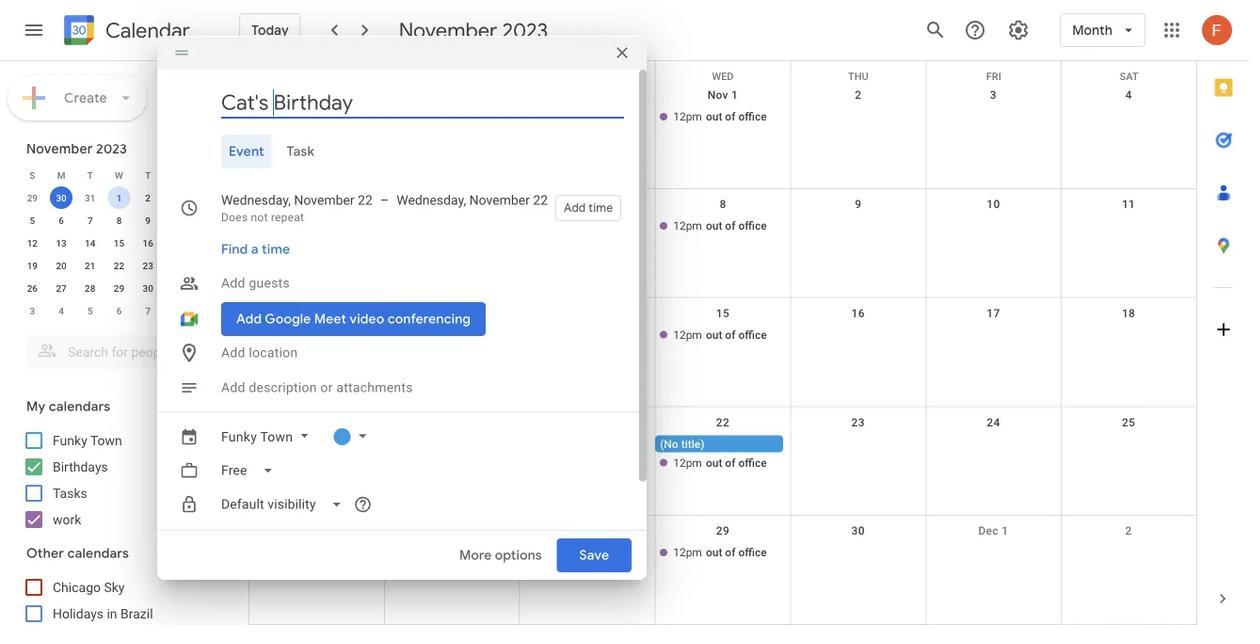 Task type: vqa. For each thing, say whether or not it's contained in the screenshot.
group containing Guest permissions
no



Task type: describe. For each thing, give the bounding box(es) containing it.
23 element
[[137, 254, 159, 277]]

1 horizontal spatial funky
[[221, 429, 257, 445]]

2 12pm out of office from the top
[[673, 219, 767, 232]]

22 left –
[[358, 193, 373, 208]]

23 inside grid
[[852, 416, 865, 429]]

work
[[53, 512, 81, 527]]

december 4 element
[[50, 299, 73, 322]]

find a time
[[221, 241, 290, 258]]

event button
[[221, 135, 272, 169]]

3 12pm from the top
[[673, 328, 702, 341]]

calendars for my calendars
[[49, 398, 110, 415]]

29 down sun
[[310, 89, 324, 102]]

13 inside grid
[[446, 307, 459, 320]]

11 element
[[195, 209, 217, 232]]

chicago sky
[[53, 580, 125, 595]]

2 t from the left
[[145, 169, 151, 181]]

22 inside november 2023 grid
[[114, 260, 124, 271]]

2 vertical spatial 4
[[59, 305, 64, 316]]

1 horizontal spatial 8
[[174, 305, 180, 316]]

calendar element
[[60, 11, 190, 53]]

october 30, today element
[[50, 186, 73, 209]]

Add title and time text field
[[221, 89, 624, 117]]

december 7 element
[[137, 299, 159, 322]]

guests
[[249, 275, 290, 291]]

14
[[85, 237, 96, 249]]

5 out from the top
[[706, 546, 723, 559]]

1 right 'dec'
[[1002, 525, 1009, 538]]

my calendars button
[[4, 392, 234, 422]]

row containing s
[[18, 164, 220, 186]]

1 vertical spatial 7
[[87, 215, 93, 226]]

3 inside december 3 'element'
[[30, 305, 35, 316]]

0 vertical spatial 2023
[[502, 17, 548, 43]]

1:30pm halloween office party
[[542, 110, 695, 123]]

24 element
[[166, 254, 188, 277]]

december 6 element
[[108, 299, 130, 322]]

3 out from the top
[[706, 328, 723, 341]]

1 of from the top
[[725, 110, 736, 123]]

december 8 element
[[166, 299, 188, 322]]

18
[[1122, 307, 1136, 320]]

0 vertical spatial time
[[589, 201, 613, 215]]

1 vertical spatial 6
[[59, 215, 64, 226]]

19 element
[[21, 254, 44, 277]]

task
[[287, 143, 315, 160]]

0 horizontal spatial november 2023
[[26, 140, 127, 157]]

add for add time
[[564, 201, 586, 215]]

find a time button
[[214, 233, 298, 267]]

add time
[[564, 201, 613, 215]]

29 element
[[108, 277, 130, 299]]

party
[[669, 110, 695, 123]]

not
[[251, 211, 268, 224]]

october 29 element
[[21, 186, 44, 209]]

23 inside 'element'
[[143, 260, 153, 271]]

attachments
[[336, 380, 413, 396]]

title)
[[681, 437, 705, 450]]

1:30pm
[[542, 110, 580, 123]]

row containing sun
[[250, 61, 1197, 82]]

(no title) button
[[655, 435, 783, 452]]

funky inside my calendars list
[[53, 433, 87, 448]]

11
[[1122, 198, 1136, 211]]

wed
[[712, 71, 734, 82]]

26 for dec 1
[[310, 525, 324, 538]]

does
[[221, 211, 248, 224]]

16 inside grid
[[852, 307, 865, 320]]

add guests
[[221, 275, 290, 291]]

30 inside "cell"
[[56, 192, 67, 203]]

or
[[320, 380, 333, 396]]

17
[[987, 307, 1000, 320]]

wednesday, november 22 – wednesday, november 22 does not repeat
[[221, 193, 548, 224]]

month
[[1073, 22, 1113, 39]]

26 element
[[21, 277, 44, 299]]

dec 1
[[979, 525, 1009, 538]]

find
[[221, 241, 248, 258]]

1 out from the top
[[706, 110, 723, 123]]

25
[[1122, 416, 1136, 429]]

my calendars
[[26, 398, 110, 415]]

add guests button
[[214, 267, 624, 300]]

2 of from the top
[[725, 219, 736, 232]]

1 down '24' element
[[174, 282, 180, 294]]

3 inside grid
[[990, 89, 997, 102]]

sun
[[307, 71, 327, 82]]

s
[[30, 169, 35, 181]]

9 inside december 9 element
[[203, 305, 209, 316]]

8 inside grid
[[720, 198, 726, 211]]

(no
[[660, 437, 679, 450]]

13 element
[[50, 232, 73, 254]]

28 for dec 1
[[581, 525, 594, 538]]

calendar heading
[[102, 17, 190, 44]]

15 element
[[108, 232, 130, 254]]

halloween
[[584, 110, 635, 123]]

add location
[[221, 345, 298, 361]]

add description or attachments
[[221, 380, 413, 396]]

to element
[[380, 191, 389, 210]]

27 for dec 1
[[446, 525, 459, 538]]

2 out from the top
[[706, 219, 723, 232]]

cell containing (no title)
[[655, 435, 791, 473]]

nov
[[708, 89, 729, 102]]

funky town inside my calendars list
[[53, 433, 122, 448]]

today
[[251, 22, 289, 39]]

november up mon
[[399, 17, 497, 43]]

birthdays
[[53, 459, 108, 475]]

13 inside november 2023 grid
[[56, 237, 67, 249]]

main drawer image
[[23, 19, 45, 41]]

15 inside grid
[[716, 307, 730, 320]]

30 for 1
[[143, 282, 153, 294]]

4 of from the top
[[725, 456, 736, 469]]

12 inside grid
[[310, 307, 324, 320]]

27 element
[[50, 277, 73, 299]]

29 down 22 element
[[114, 282, 124, 294]]

2 wednesday, from the left
[[397, 193, 466, 208]]

dec
[[979, 525, 999, 538]]

november up repeat
[[294, 193, 355, 208]]

3 12pm out of office from the top
[[673, 328, 767, 341]]

add for add location
[[221, 345, 245, 361]]

4 12pm out of office from the top
[[673, 456, 767, 469]]

22 left add time
[[533, 193, 548, 208]]

29 down (no title) button
[[716, 525, 730, 538]]

5 of from the top
[[725, 546, 736, 559]]

december 2 element
[[195, 277, 217, 299]]



Task type: locate. For each thing, give the bounding box(es) containing it.
tab list
[[1198, 61, 1249, 572], [172, 135, 624, 169]]

None search field
[[0, 328, 234, 369]]

1 t from the left
[[87, 169, 93, 181]]

1 horizontal spatial 7
[[145, 305, 151, 316]]

1 horizontal spatial wednesday,
[[397, 193, 466, 208]]

Search for people text field
[[38, 335, 203, 369]]

21 element
[[79, 254, 101, 277]]

mon
[[440, 71, 464, 82]]

1 vertical spatial time
[[262, 241, 290, 258]]

town inside my calendars list
[[90, 433, 122, 448]]

7 up 14 element
[[87, 215, 93, 226]]

9
[[855, 198, 862, 211], [145, 215, 151, 226], [203, 305, 209, 316]]

0 vertical spatial november 2023
[[399, 17, 548, 43]]

add right december 2 element on the left
[[221, 275, 245, 291]]

7
[[584, 198, 591, 211], [87, 215, 93, 226], [145, 305, 151, 316]]

1 vertical spatial 5
[[30, 215, 35, 226]]

add notification image
[[214, 518, 321, 563]]

30 cell
[[47, 186, 76, 209]]

30 for dec 1
[[852, 525, 865, 538]]

1 down w
[[116, 192, 122, 203]]

t
[[87, 169, 93, 181], [145, 169, 151, 181]]

5 down task button
[[314, 198, 321, 211]]

november up m on the top left of the page
[[26, 140, 93, 157]]

15 inside november 2023 grid
[[114, 237, 124, 249]]

0 horizontal spatial 15
[[114, 237, 124, 249]]

20
[[56, 260, 67, 271]]

add for add description or attachments
[[221, 380, 245, 396]]

4 12pm from the top
[[673, 456, 702, 469]]

add time button
[[556, 195, 622, 221]]

1 vertical spatial 4
[[203, 192, 209, 203]]

task button
[[279, 135, 322, 169]]

0 vertical spatial 4
[[1126, 89, 1132, 102]]

2 horizontal spatial 9
[[855, 198, 862, 211]]

1 horizontal spatial 9
[[203, 305, 209, 316]]

22 inside grid
[[716, 416, 730, 429]]

13
[[56, 237, 67, 249], [446, 307, 459, 320]]

my calendars list
[[4, 426, 234, 535]]

0 vertical spatial 7
[[584, 198, 591, 211]]

0 horizontal spatial wednesday,
[[221, 193, 291, 208]]

30 element
[[137, 277, 159, 299]]

1 vertical spatial 12
[[310, 307, 324, 320]]

2 horizontal spatial 5
[[314, 198, 321, 211]]

funky town down 'description'
[[221, 429, 293, 445]]

0 vertical spatial 27
[[56, 282, 67, 294]]

add inside dropdown button
[[221, 275, 245, 291]]

0 vertical spatial calendars
[[49, 398, 110, 415]]

0 vertical spatial 23
[[143, 260, 153, 271]]

0 horizontal spatial 26
[[27, 282, 38, 294]]

calendars inside dropdown button
[[49, 398, 110, 415]]

december 9 element
[[195, 299, 217, 322]]

0 vertical spatial 5
[[314, 198, 321, 211]]

add down 1:30pm
[[564, 201, 586, 215]]

other calendars button
[[4, 539, 234, 569]]

12 up 19
[[27, 237, 38, 249]]

0 horizontal spatial 2023
[[96, 140, 127, 157]]

2 vertical spatial 30
[[852, 525, 865, 538]]

october 31 element
[[79, 186, 101, 209]]

0 vertical spatial 26
[[27, 282, 38, 294]]

1 vertical spatial 15
[[716, 307, 730, 320]]

grid containing 29
[[249, 61, 1197, 625]]

26 for 1
[[27, 282, 38, 294]]

calendars
[[49, 398, 110, 415], [67, 545, 129, 562]]

november
[[399, 17, 497, 43], [26, 140, 93, 157], [294, 193, 355, 208], [470, 193, 530, 208]]

holidays
[[53, 606, 104, 621]]

town
[[260, 429, 293, 445], [90, 433, 122, 448]]

2 vertical spatial 8
[[174, 305, 180, 316]]

row containing 19
[[18, 254, 220, 277]]

2 vertical spatial 9
[[203, 305, 209, 316]]

12pm out of office
[[673, 110, 767, 123], [673, 219, 767, 232], [673, 328, 767, 341], [673, 456, 767, 469], [673, 546, 767, 559]]

1 horizontal spatial 3
[[990, 89, 997, 102]]

calendars up chicago sky
[[67, 545, 129, 562]]

13 down add guests dropdown button
[[446, 307, 459, 320]]

chicago
[[53, 580, 101, 595]]

0 vertical spatial 15
[[114, 237, 124, 249]]

–
[[380, 193, 389, 208]]

tue
[[578, 71, 597, 82]]

12 element
[[21, 232, 44, 254]]

month button
[[1060, 8, 1146, 53]]

out
[[706, 110, 723, 123], [706, 219, 723, 232], [706, 328, 723, 341], [706, 456, 723, 469], [706, 546, 723, 559]]

16 element
[[137, 232, 159, 254]]

1 horizontal spatial 5
[[87, 305, 93, 316]]

thu
[[848, 71, 869, 82]]

0 horizontal spatial 12
[[27, 237, 38, 249]]

today button
[[239, 8, 301, 53]]

13 up '20'
[[56, 237, 67, 249]]

0 horizontal spatial tab list
[[172, 135, 624, 169]]

tasks
[[53, 485, 87, 501]]

december 1 element
[[166, 277, 188, 299]]

2023 up w
[[96, 140, 127, 157]]

holidays in brazil
[[53, 606, 153, 621]]

0 horizontal spatial 5
[[30, 215, 35, 226]]

1 vertical spatial 3
[[30, 305, 35, 316]]

0 vertical spatial 16
[[143, 237, 153, 249]]

2 12pm from the top
[[673, 219, 702, 232]]

0 horizontal spatial 9
[[145, 215, 151, 226]]

2 horizontal spatial 8
[[720, 198, 726, 211]]

5 inside grid
[[314, 198, 321, 211]]

1 horizontal spatial 28
[[581, 525, 594, 538]]

0 horizontal spatial town
[[90, 433, 122, 448]]

9 inside grid
[[855, 198, 862, 211]]

november 2023
[[399, 17, 548, 43], [26, 140, 127, 157]]

2 horizontal spatial 4
[[1126, 89, 1132, 102]]

settings menu image
[[1008, 19, 1030, 41]]

funky
[[221, 429, 257, 445], [53, 433, 87, 448]]

20 element
[[50, 254, 73, 277]]

22 up 29 element
[[114, 260, 124, 271]]

1 horizontal spatial funky town
[[221, 429, 293, 445]]

24
[[987, 416, 1000, 429]]

1 vertical spatial november 2023
[[26, 140, 127, 157]]

3 down 26 element
[[30, 305, 35, 316]]

december 5 element
[[79, 299, 101, 322]]

add left location
[[221, 345, 245, 361]]

1 vertical spatial 16
[[852, 307, 865, 320]]

1 12pm from the top
[[673, 110, 702, 123]]

1 horizontal spatial 27
[[446, 525, 459, 538]]

7 down halloween
[[584, 198, 591, 211]]

1 horizontal spatial town
[[260, 429, 293, 445]]

0 horizontal spatial 13
[[56, 237, 67, 249]]

funky town
[[221, 429, 293, 445], [53, 433, 122, 448]]

wednesday, up not
[[221, 193, 291, 208]]

0 vertical spatial 8
[[720, 198, 726, 211]]

22
[[358, 193, 373, 208], [533, 193, 548, 208], [114, 260, 124, 271], [716, 416, 730, 429]]

5 up 12 'element'
[[30, 215, 35, 226]]

None field
[[214, 454, 289, 488], [214, 488, 357, 522], [214, 454, 289, 488], [214, 488, 357, 522]]

row containing 3
[[18, 299, 220, 322]]

1 horizontal spatial time
[[589, 201, 613, 215]]

event
[[229, 143, 264, 160]]

(no title)
[[660, 437, 705, 450]]

0 vertical spatial 30
[[56, 192, 67, 203]]

0 horizontal spatial time
[[262, 241, 290, 258]]

1 horizontal spatial 13
[[446, 307, 459, 320]]

brazil
[[121, 606, 153, 621]]

27 inside november 2023 grid
[[56, 282, 67, 294]]

add down add location
[[221, 380, 245, 396]]

1 horizontal spatial 4
[[203, 192, 209, 203]]

other
[[26, 545, 64, 562]]

4 down saturday column header
[[203, 192, 209, 203]]

12 up add description or attachments
[[310, 307, 324, 320]]

2023 up 1:30pm
[[502, 17, 548, 43]]

3 down fri
[[990, 89, 997, 102]]

1 horizontal spatial 12
[[310, 307, 324, 320]]

1 horizontal spatial 26
[[310, 525, 324, 538]]

november 2023 up m on the top left of the page
[[26, 140, 127, 157]]

1 horizontal spatial november 2023
[[399, 17, 548, 43]]

saturday column header
[[191, 164, 220, 186]]

1 right nov
[[732, 89, 738, 102]]

22 up (no title) button
[[716, 416, 730, 429]]

december 3 element
[[21, 299, 44, 322]]

0 horizontal spatial t
[[87, 169, 93, 181]]

nov 1
[[708, 89, 738, 102]]

1 horizontal spatial t
[[145, 169, 151, 181]]

other calendars list
[[4, 572, 234, 625]]

calendars for other calendars
[[67, 545, 129, 562]]

row
[[250, 61, 1197, 82], [250, 80, 1197, 189], [18, 164, 220, 186], [18, 186, 220, 209], [250, 189, 1197, 298], [18, 209, 220, 232], [18, 232, 220, 254], [18, 254, 220, 277], [18, 277, 220, 299], [250, 298, 1197, 407], [18, 299, 220, 322], [250, 407, 1197, 516], [250, 516, 1197, 625]]

time
[[589, 201, 613, 215], [262, 241, 290, 258]]

4 inside grid
[[1126, 89, 1132, 102]]

row containing 22
[[250, 407, 1197, 516]]

0 horizontal spatial 3
[[30, 305, 35, 316]]

0 horizontal spatial 8
[[116, 215, 122, 226]]

6 down 29 element
[[116, 305, 122, 316]]

2 horizontal spatial 6
[[449, 198, 456, 211]]

t right w
[[145, 169, 151, 181]]

5 12pm from the top
[[673, 546, 702, 559]]

5 down 28 element
[[87, 305, 93, 316]]

1 wednesday, from the left
[[221, 193, 291, 208]]

2 vertical spatial 5
[[87, 305, 93, 316]]

2 horizontal spatial 7
[[584, 198, 591, 211]]

1
[[732, 89, 738, 102], [116, 192, 122, 203], [174, 282, 180, 294], [1002, 525, 1009, 538]]

1 vertical spatial 2023
[[96, 140, 127, 157]]

repeat
[[271, 211, 304, 224]]

location
[[249, 345, 298, 361]]

0 horizontal spatial funky town
[[53, 433, 122, 448]]

row group containing 29
[[18, 186, 220, 322]]

1 inside cell
[[116, 192, 122, 203]]

w
[[115, 169, 123, 181]]

7 inside december 7 element
[[145, 305, 151, 316]]

0 horizontal spatial 28
[[85, 282, 96, 294]]

grid
[[249, 61, 1197, 625]]

15
[[114, 237, 124, 249], [716, 307, 730, 320]]

other calendars
[[26, 545, 129, 562]]

1 vertical spatial 13
[[446, 307, 459, 320]]

16
[[143, 237, 153, 249], [852, 307, 865, 320]]

1 cell
[[105, 186, 134, 209]]

0 horizontal spatial 16
[[143, 237, 153, 249]]

time right a
[[262, 241, 290, 258]]

3 of from the top
[[725, 328, 736, 341]]

add
[[564, 201, 586, 215], [221, 275, 245, 291], [221, 345, 245, 361], [221, 380, 245, 396]]

november 2023 up mon
[[399, 17, 548, 43]]

6
[[449, 198, 456, 211], [59, 215, 64, 226], [116, 305, 122, 316]]

1 vertical spatial 8
[[116, 215, 122, 226]]

0 vertical spatial 12
[[27, 237, 38, 249]]

m
[[57, 169, 65, 181]]

28 inside grid
[[581, 525, 594, 538]]

4 down sat
[[1126, 89, 1132, 102]]

fri
[[986, 71, 1002, 82]]

funky town up birthdays
[[53, 433, 122, 448]]

november left add time button
[[470, 193, 530, 208]]

28 inside november 2023 grid
[[85, 282, 96, 294]]

7 down 30 element
[[145, 305, 151, 316]]

0 horizontal spatial funky
[[53, 433, 87, 448]]

0 horizontal spatial 7
[[87, 215, 93, 226]]

21
[[85, 260, 96, 271]]

27 inside grid
[[446, 525, 459, 538]]

0 vertical spatial 13
[[56, 237, 67, 249]]

10 element
[[166, 209, 188, 232]]

cell
[[250, 108, 385, 127], [385, 108, 520, 127], [791, 108, 926, 127], [926, 108, 1061, 127], [1061, 108, 1197, 127], [250, 217, 385, 236], [520, 217, 655, 236], [791, 217, 926, 236], [926, 217, 1061, 236], [191, 232, 220, 254], [191, 254, 220, 277], [250, 326, 385, 345], [385, 326, 520, 345], [520, 326, 655, 345], [791, 326, 926, 345], [926, 326, 1061, 345], [1061, 326, 1197, 345], [250, 435, 385, 473], [520, 435, 655, 473], [655, 435, 791, 473], [791, 435, 926, 473], [926, 435, 1061, 473], [1061, 435, 1197, 473], [385, 544, 520, 563], [520, 544, 655, 563], [791, 544, 926, 563], [926, 544, 1061, 563]]

calendars right my
[[49, 398, 110, 415]]

6 right to element
[[449, 198, 456, 211]]

28 for 1
[[85, 282, 96, 294]]

create
[[64, 89, 107, 106]]

add for add guests
[[221, 275, 245, 291]]

29 down s
[[27, 192, 38, 203]]

31
[[85, 192, 96, 203]]

row group
[[18, 186, 220, 322]]

create button
[[8, 75, 147, 121]]

0 horizontal spatial 23
[[143, 260, 153, 271]]

1 horizontal spatial tab list
[[1198, 61, 1249, 572]]

16 inside november 2023 grid
[[143, 237, 153, 249]]

calendar
[[105, 17, 190, 44]]

sat
[[1120, 71, 1139, 82]]

of
[[725, 110, 736, 123], [725, 219, 736, 232], [725, 328, 736, 341], [725, 456, 736, 469], [725, 546, 736, 559]]

10
[[987, 198, 1000, 211]]

a
[[251, 241, 259, 258]]

0 horizontal spatial 30
[[56, 192, 67, 203]]

november 2023 grid
[[18, 164, 220, 322]]

1 horizontal spatial 6
[[116, 305, 122, 316]]

1 horizontal spatial 30
[[143, 282, 153, 294]]

0 vertical spatial 3
[[990, 89, 997, 102]]

0 vertical spatial 6
[[449, 198, 456, 211]]

2 vertical spatial 7
[[145, 305, 151, 316]]

30
[[56, 192, 67, 203], [143, 282, 153, 294], [852, 525, 865, 538]]

2023
[[502, 17, 548, 43], [96, 140, 127, 157]]

14 element
[[79, 232, 101, 254]]

1 vertical spatial 26
[[310, 525, 324, 538]]

28 element
[[79, 277, 101, 299]]

t up october 31 element
[[87, 169, 93, 181]]

27 for 1
[[56, 282, 67, 294]]

19
[[27, 260, 38, 271]]

26 inside grid
[[310, 525, 324, 538]]

1 12pm out of office from the top
[[673, 110, 767, 123]]

1 vertical spatial 28
[[581, 525, 594, 538]]

1 horizontal spatial 16
[[852, 307, 865, 320]]

add inside button
[[564, 201, 586, 215]]

sky
[[104, 580, 125, 595]]

3
[[990, 89, 997, 102], [30, 305, 35, 316]]

in
[[107, 606, 117, 621]]

4 out from the top
[[706, 456, 723, 469]]

5 12pm out of office from the top
[[673, 546, 767, 559]]

28
[[85, 282, 96, 294], [581, 525, 594, 538]]

0 vertical spatial 28
[[85, 282, 96, 294]]

0 vertical spatial 9
[[855, 198, 862, 211]]

time down halloween
[[589, 201, 613, 215]]

2
[[855, 89, 862, 102], [145, 192, 151, 203], [203, 282, 209, 294], [1126, 525, 1132, 538]]

wednesday, right –
[[397, 193, 466, 208]]

tab list containing event
[[172, 135, 624, 169]]

my
[[26, 398, 46, 415]]

calendars inside dropdown button
[[67, 545, 129, 562]]

29
[[310, 89, 324, 102], [27, 192, 38, 203], [114, 282, 124, 294], [716, 525, 730, 538]]

0 horizontal spatial 4
[[59, 305, 64, 316]]

30 inside grid
[[852, 525, 865, 538]]

description
[[249, 380, 317, 396]]

12
[[27, 237, 38, 249], [310, 307, 324, 320]]

7 inside grid
[[584, 198, 591, 211]]

funky up birthdays
[[53, 433, 87, 448]]

1 horizontal spatial 23
[[852, 416, 865, 429]]

1 vertical spatial 23
[[852, 416, 865, 429]]

town down my calendars dropdown button
[[90, 433, 122, 448]]

4 down 27 element
[[59, 305, 64, 316]]

0 horizontal spatial 27
[[56, 282, 67, 294]]

0 horizontal spatial 6
[[59, 215, 64, 226]]

funky down 'description'
[[221, 429, 257, 445]]

22 element
[[108, 254, 130, 277]]

1 horizontal spatial 2023
[[502, 17, 548, 43]]

1 vertical spatial calendars
[[67, 545, 129, 562]]

3 element
[[166, 186, 188, 209]]

2 horizontal spatial 30
[[852, 525, 865, 538]]

27
[[56, 282, 67, 294], [446, 525, 459, 538]]

1 vertical spatial 9
[[145, 215, 151, 226]]

2 vertical spatial 6
[[116, 305, 122, 316]]

6 up 13 element
[[59, 215, 64, 226]]

5
[[314, 198, 321, 211], [30, 215, 35, 226], [87, 305, 93, 316]]

12 inside 'element'
[[27, 237, 38, 249]]

26 inside november 2023 grid
[[27, 282, 38, 294]]

wednesday,
[[221, 193, 291, 208], [397, 193, 466, 208]]

town down 'description'
[[260, 429, 293, 445]]



